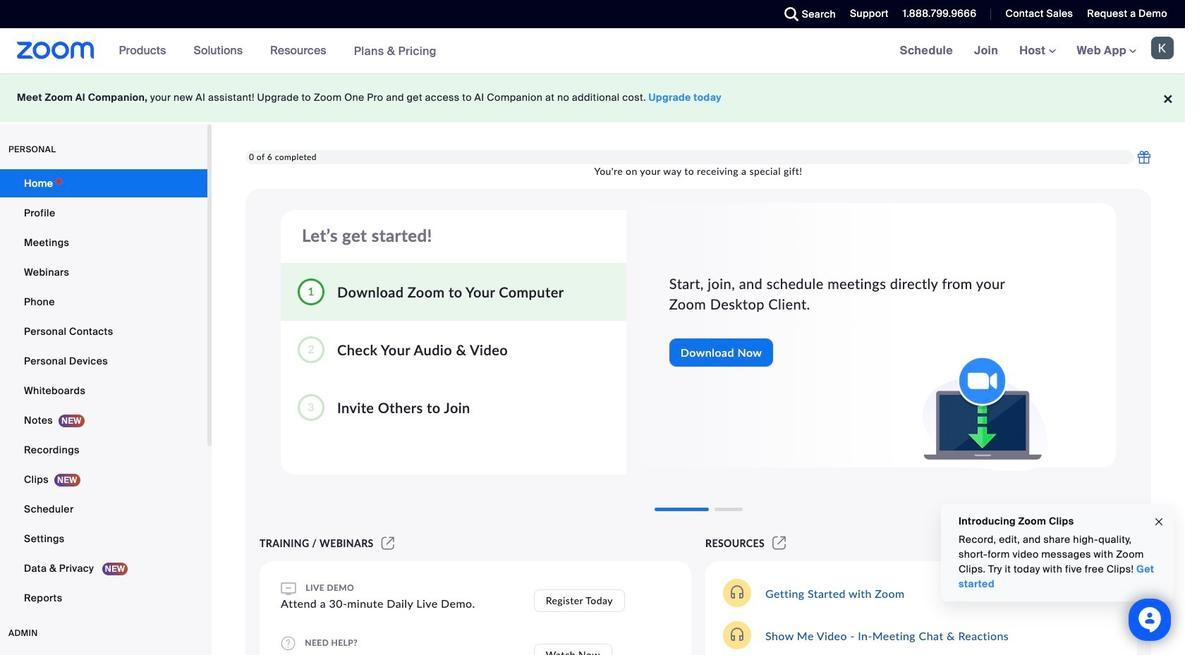 Task type: describe. For each thing, give the bounding box(es) containing it.
personal menu menu
[[0, 169, 207, 614]]

product information navigation
[[108, 28, 447, 74]]

zoom logo image
[[17, 42, 94, 59]]

profile picture image
[[1151, 37, 1174, 59]]

window new image
[[379, 538, 397, 550]]



Task type: vqa. For each thing, say whether or not it's contained in the screenshot.
Cancel
no



Task type: locate. For each thing, give the bounding box(es) containing it.
close image
[[1153, 514, 1165, 530]]

window new image
[[770, 538, 788, 550]]

footer
[[0, 73, 1185, 122]]

meetings navigation
[[889, 28, 1185, 74]]

banner
[[0, 28, 1185, 74]]



